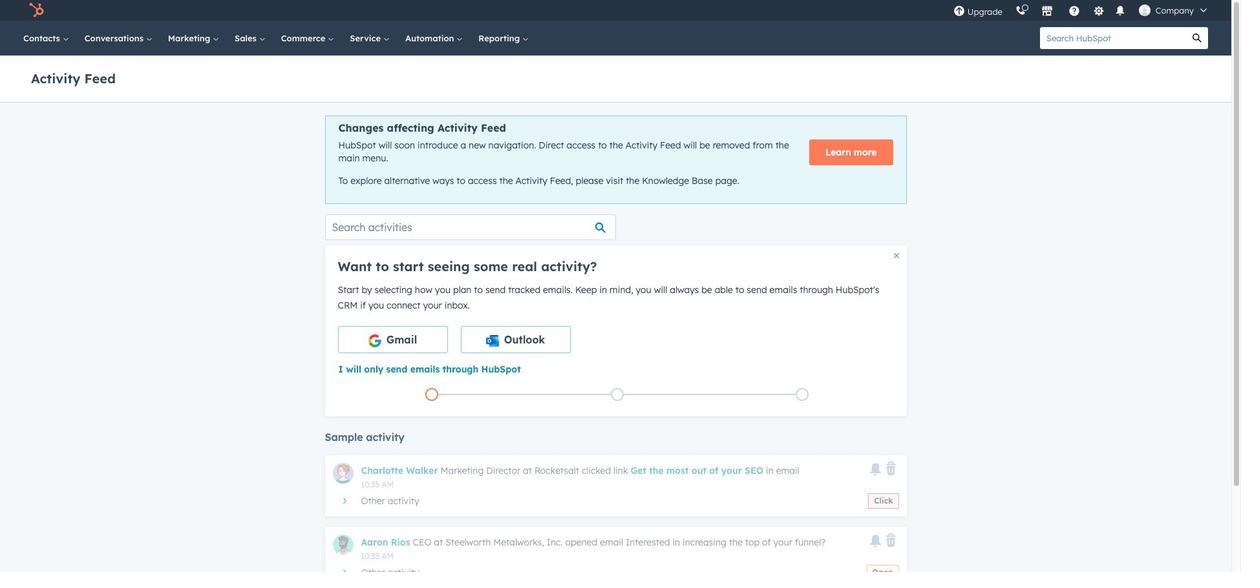 Task type: describe. For each thing, give the bounding box(es) containing it.
marketplaces image
[[1042, 6, 1053, 17]]

onboarding.steps.sendtrackedemailingmail.title image
[[614, 392, 620, 399]]

Search HubSpot search field
[[1040, 27, 1187, 49]]



Task type: locate. For each thing, give the bounding box(es) containing it.
None checkbox
[[338, 326, 448, 354]]

Search activities search field
[[325, 215, 616, 240]]

jacob simon image
[[1139, 5, 1151, 16]]

close image
[[894, 253, 899, 259]]

None checkbox
[[461, 326, 571, 354]]

menu
[[947, 0, 1216, 21]]

onboarding.steps.finalstep.title image
[[799, 392, 806, 399]]

list
[[339, 386, 895, 404]]



Task type: vqa. For each thing, say whether or not it's contained in the screenshot.
Jacob Simon image
yes



